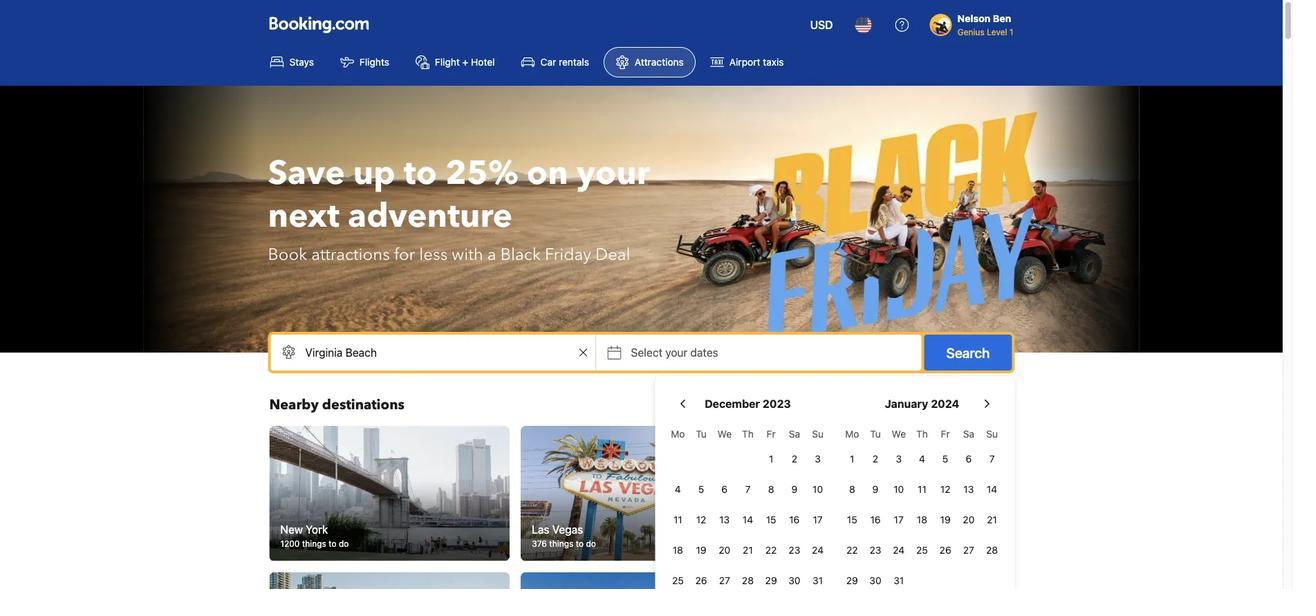 Task type: describe. For each thing, give the bounding box(es) containing it.
save
[[268, 151, 345, 196]]

24 December 2023 checkbox
[[806, 537, 830, 564]]

19 January 2024 checkbox
[[934, 506, 957, 534]]

5 for 5 checkbox
[[943, 453, 949, 465]]

30 December 2023 checkbox
[[783, 567, 806, 589]]

west
[[805, 523, 830, 536]]

10 December 2023 checkbox
[[806, 476, 830, 504]]

airport taxis link
[[699, 47, 796, 77]]

with
[[452, 243, 483, 266]]

your account menu nelson ben genius level 1 element
[[930, 6, 1019, 38]]

2 for december 2023
[[792, 453, 798, 465]]

san diego image
[[269, 573, 510, 589]]

4 December 2023 checkbox
[[666, 476, 690, 504]]

4 January 2024 checkbox
[[911, 445, 934, 473]]

30 for 30 december 2023 option
[[789, 575, 801, 587]]

17 December 2023 checkbox
[[806, 506, 830, 534]]

genius
[[958, 27, 985, 37]]

key west image
[[773, 426, 1013, 561]]

7 December 2023 checkbox
[[736, 476, 760, 504]]

su for 2024
[[987, 429, 998, 440]]

to inside the save up to 25% on your next adventure book attractions for less with a black friday deal
[[404, 151, 437, 196]]

1 for january 2024
[[850, 453, 855, 465]]

28 January 2024 checkbox
[[981, 537, 1004, 564]]

a
[[488, 243, 496, 266]]

search button
[[925, 335, 1012, 371]]

december 2023
[[705, 397, 791, 411]]

su for 2023
[[812, 429, 824, 440]]

23 for 23 january 2024 option
[[870, 545, 882, 556]]

january 2024
[[885, 397, 960, 411]]

21 for 21 december 2023 checkbox
[[743, 545, 753, 556]]

vegas
[[552, 523, 583, 536]]

las vegas image
[[521, 426, 761, 561]]

28 for 28 december 2023 option
[[742, 575, 754, 587]]

8 December 2023 checkbox
[[760, 476, 783, 504]]

28 for the 28 option
[[986, 545, 998, 556]]

20 for 20 december 2023 checkbox
[[719, 545, 731, 556]]

3 January 2024 checkbox
[[887, 445, 911, 473]]

9 for 9 checkbox
[[792, 484, 798, 495]]

4 for 4 checkbox
[[919, 453, 925, 465]]

attractions
[[635, 56, 684, 68]]

9 January 2024 checkbox
[[864, 476, 887, 504]]

19 for 19 'option'
[[696, 545, 707, 556]]

27 December 2023 checkbox
[[713, 567, 736, 589]]

22 January 2024 checkbox
[[841, 537, 864, 564]]

booking.com image
[[269, 17, 369, 33]]

new york 1200 things to do
[[281, 523, 349, 549]]

rentals
[[559, 56, 589, 68]]

12 for the 12 checkbox
[[696, 514, 707, 526]]

23 December 2023 checkbox
[[783, 537, 806, 564]]

1 January 2024 checkbox
[[841, 445, 864, 473]]

taxis
[[763, 56, 784, 68]]

flight + hotel link
[[404, 47, 507, 77]]

search
[[947, 344, 990, 361]]

nelson
[[958, 13, 991, 24]]

3 for january 2024
[[896, 453, 902, 465]]

31 December 2023 checkbox
[[806, 567, 830, 589]]

17 for 17 december 2023 checkbox
[[813, 514, 823, 526]]

25%
[[446, 151, 519, 196]]

24 for 24 january 2024 "option"
[[893, 545, 905, 556]]

to for new york
[[329, 539, 337, 549]]

17 for 17 january 2024 checkbox
[[894, 514, 904, 526]]

new york image
[[269, 426, 510, 561]]

destinations
[[322, 396, 405, 415]]

28 December 2023 checkbox
[[736, 567, 760, 589]]

attractions link
[[604, 47, 696, 77]]

10 for 10 option
[[894, 484, 904, 495]]

sa for 2024
[[963, 429, 975, 440]]

18 December 2023 checkbox
[[666, 537, 690, 564]]

23 for 23 december 2023 checkbox
[[789, 545, 801, 556]]

10 January 2024 checkbox
[[887, 476, 911, 504]]

12 December 2023 checkbox
[[690, 506, 713, 534]]

book
[[268, 243, 307, 266]]

1200
[[281, 539, 300, 549]]

15 January 2024 checkbox
[[841, 506, 864, 534]]

1 December 2023 checkbox
[[760, 445, 783, 473]]

usd
[[810, 18, 833, 31]]

airport taxis
[[730, 56, 784, 68]]

29 December 2023 checkbox
[[760, 567, 783, 589]]

do for vegas
[[586, 539, 596, 549]]

3 December 2023 checkbox
[[806, 445, 830, 473]]

up
[[353, 151, 396, 196]]

17 January 2024 checkbox
[[887, 506, 911, 534]]

flights
[[360, 56, 389, 68]]

1 16 from the left
[[790, 514, 800, 526]]

ben
[[993, 13, 1012, 24]]

6 January 2024 checkbox
[[957, 445, 981, 473]]

2 December 2023 checkbox
[[783, 445, 806, 473]]

york
[[306, 523, 328, 536]]

25 January 2024 checkbox
[[911, 537, 934, 564]]

next
[[268, 194, 340, 239]]

14 January 2024 checkbox
[[981, 476, 1004, 504]]

30 for '30' option
[[870, 575, 882, 587]]

6 for the 6 january 2024 'option'
[[966, 453, 972, 465]]

12 for the 12 'checkbox'
[[941, 484, 951, 495]]

7 for 7 checkbox
[[990, 453, 995, 465]]

car
[[541, 56, 556, 68]]

15 December 2023 checkbox
[[760, 506, 783, 534]]

21 for 21 january 2024 option
[[987, 514, 997, 526]]

2 8 from the left
[[849, 484, 856, 495]]

26 December 2023 checkbox
[[690, 567, 713, 589]]

grid for december
[[666, 421, 830, 589]]

9 December 2023 checkbox
[[783, 476, 806, 504]]

1 vertical spatial your
[[666, 346, 688, 359]]

nelson ben genius level 1
[[958, 13, 1014, 37]]

+
[[463, 56, 469, 68]]

24 January 2024 checkbox
[[887, 537, 911, 564]]

january
[[885, 397, 929, 411]]

stays link
[[258, 47, 326, 77]]

25 December 2023 checkbox
[[666, 567, 690, 589]]

las
[[532, 523, 550, 536]]

select your dates
[[631, 346, 719, 359]]

13 December 2023 checkbox
[[713, 506, 736, 534]]

dates
[[691, 346, 719, 359]]

25 for 25 option
[[672, 575, 684, 587]]

mo for january
[[845, 429, 859, 440]]



Task type: locate. For each thing, give the bounding box(es) containing it.
27 inside checkbox
[[719, 575, 730, 587]]

1 30 from the left
[[789, 575, 801, 587]]

24 right 23 january 2024 option
[[893, 545, 905, 556]]

0 vertical spatial 25
[[917, 545, 928, 556]]

1 horizontal spatial th
[[917, 429, 928, 440]]

1 mo from the left
[[671, 429, 685, 440]]

2 su from the left
[[987, 429, 998, 440]]

21 inside 21 january 2024 option
[[987, 514, 997, 526]]

1 vertical spatial 26
[[696, 575, 707, 587]]

11
[[918, 484, 927, 495], [674, 514, 683, 526]]

we for december
[[718, 429, 732, 440]]

15 for 15 option
[[766, 514, 777, 526]]

19 for 19 january 2024 checkbox
[[941, 514, 951, 526]]

6 right 5 december 2023 checkbox in the right bottom of the page
[[722, 484, 728, 495]]

to
[[404, 151, 437, 196], [329, 539, 337, 549], [576, 539, 584, 549], [825, 539, 833, 549]]

30 right 29 checkbox
[[870, 575, 882, 587]]

su up 7 checkbox
[[987, 429, 998, 440]]

16
[[790, 514, 800, 526], [871, 514, 881, 526]]

1 fr from the left
[[767, 429, 776, 440]]

21 right 20 checkbox
[[987, 514, 997, 526]]

tu for january
[[870, 429, 881, 440]]

1 horizontal spatial 13
[[964, 484, 974, 495]]

30 inside option
[[870, 575, 882, 587]]

fr
[[767, 429, 776, 440], [941, 429, 950, 440]]

car rentals link
[[510, 47, 601, 77]]

0 vertical spatial 27
[[963, 545, 975, 556]]

10
[[813, 484, 823, 495], [894, 484, 904, 495]]

usd button
[[802, 8, 842, 42]]

your inside the save up to 25% on your next adventure book attractions for less with a black friday deal
[[577, 151, 650, 196]]

1 3 from the left
[[815, 453, 821, 465]]

things for vegas
[[549, 539, 574, 549]]

23 inside 23 december 2023 checkbox
[[789, 545, 801, 556]]

2 24 from the left
[[893, 545, 905, 556]]

11 for 11 december 2023 checkbox
[[674, 514, 683, 526]]

31 right 30 december 2023 option
[[813, 575, 823, 587]]

2 tu from the left
[[870, 429, 881, 440]]

to inside the key west 118 things to do
[[825, 539, 833, 549]]

7 inside 7 checkbox
[[990, 453, 995, 465]]

do right 24 december 2023 option
[[836, 539, 846, 549]]

1 things from the left
[[302, 539, 326, 549]]

6
[[966, 453, 972, 465], [722, 484, 728, 495]]

1 th from the left
[[742, 429, 754, 440]]

1 inside 1 checkbox
[[769, 453, 774, 465]]

7 left 8 checkbox
[[745, 484, 751, 495]]

do inside the key west 118 things to do
[[836, 539, 846, 549]]

key
[[784, 523, 802, 536]]

flight
[[435, 56, 460, 68]]

to right 1200
[[329, 539, 337, 549]]

deal
[[596, 243, 631, 266]]

airport
[[730, 56, 761, 68]]

5
[[943, 453, 949, 465], [699, 484, 704, 495]]

8
[[768, 484, 774, 495], [849, 484, 856, 495]]

1 horizontal spatial 7
[[990, 453, 995, 465]]

2 10 from the left
[[894, 484, 904, 495]]

22 for the 22 checkbox
[[766, 545, 777, 556]]

1 horizontal spatial things
[[549, 539, 574, 549]]

1 tu from the left
[[696, 429, 707, 440]]

24 inside "option"
[[893, 545, 905, 556]]

18 inside checkbox
[[917, 514, 928, 526]]

things down york
[[302, 539, 326, 549]]

fr up 5 checkbox
[[941, 429, 950, 440]]

25 right 24 january 2024 "option"
[[917, 545, 928, 556]]

12 right 11 december 2023 checkbox
[[696, 514, 707, 526]]

1 horizontal spatial 22
[[847, 545, 858, 556]]

to for las vegas
[[576, 539, 584, 549]]

11 inside checkbox
[[674, 514, 683, 526]]

1 vertical spatial 20
[[719, 545, 731, 556]]

th
[[742, 429, 754, 440], [917, 429, 928, 440]]

26
[[940, 545, 952, 556], [696, 575, 707, 587]]

0 vertical spatial 7
[[990, 453, 995, 465]]

31 inside 31 checkbox
[[894, 575, 904, 587]]

2 sa from the left
[[963, 429, 975, 440]]

grid for january
[[841, 421, 1004, 589]]

0 horizontal spatial 5
[[699, 484, 704, 495]]

2 fr from the left
[[941, 429, 950, 440]]

1 10 from the left
[[813, 484, 823, 495]]

0 vertical spatial 18
[[917, 514, 928, 526]]

27 right 26 checkbox
[[963, 545, 975, 556]]

1 horizontal spatial 18
[[917, 514, 928, 526]]

mo up 4 december 2023 option
[[671, 429, 685, 440]]

26 right 25 january 2024 option
[[940, 545, 952, 556]]

7 inside 7 option
[[745, 484, 751, 495]]

11 inside checkbox
[[918, 484, 927, 495]]

0 horizontal spatial things
[[302, 539, 326, 549]]

13 January 2024 checkbox
[[957, 476, 981, 504]]

12 inside 'checkbox'
[[941, 484, 951, 495]]

less
[[419, 243, 448, 266]]

1 inside checkbox
[[850, 453, 855, 465]]

1 for december 2023
[[769, 453, 774, 465]]

1 horizontal spatial 11
[[918, 484, 927, 495]]

2 do from the left
[[586, 539, 596, 549]]

car rentals
[[541, 56, 589, 68]]

20 right 19 'option'
[[719, 545, 731, 556]]

select
[[631, 346, 663, 359]]

4 inside option
[[675, 484, 681, 495]]

1 right level
[[1010, 27, 1014, 37]]

2 30 from the left
[[870, 575, 882, 587]]

30 inside option
[[789, 575, 801, 587]]

1 horizontal spatial 3
[[896, 453, 902, 465]]

1 horizontal spatial 19
[[941, 514, 951, 526]]

20 for 20 checkbox
[[963, 514, 975, 526]]

18 right 17 january 2024 checkbox
[[917, 514, 928, 526]]

13
[[964, 484, 974, 495], [720, 514, 730, 526]]

fr for 2023
[[767, 429, 776, 440]]

1 left '2' option
[[850, 453, 855, 465]]

we up 3 checkbox
[[892, 429, 906, 440]]

27 for the 27 checkbox
[[719, 575, 730, 587]]

2 17 from the left
[[894, 514, 904, 526]]

level
[[987, 27, 1008, 37]]

2 15 from the left
[[847, 514, 858, 526]]

1 horizontal spatial 4
[[919, 453, 925, 465]]

25
[[917, 545, 928, 556], [672, 575, 684, 587]]

31 for 31 "option"
[[813, 575, 823, 587]]

2 22 from the left
[[847, 545, 858, 556]]

0 horizontal spatial fr
[[767, 429, 776, 440]]

0 horizontal spatial 10
[[813, 484, 823, 495]]

24 down west
[[812, 545, 824, 556]]

22 December 2023 checkbox
[[760, 537, 783, 564]]

11 January 2024 checkbox
[[911, 476, 934, 504]]

1 vertical spatial 6
[[722, 484, 728, 495]]

29 for 29 checkbox
[[847, 575, 858, 587]]

1 we from the left
[[718, 429, 732, 440]]

1 horizontal spatial 23
[[870, 545, 882, 556]]

23
[[789, 545, 801, 556], [870, 545, 882, 556]]

do for west
[[836, 539, 846, 549]]

0 horizontal spatial 15
[[766, 514, 777, 526]]

1 horizontal spatial 27
[[963, 545, 975, 556]]

0 horizontal spatial 8
[[768, 484, 774, 495]]

29 left '30' option
[[847, 575, 858, 587]]

2 29 from the left
[[847, 575, 858, 587]]

15 right the 14 checkbox on the right of the page
[[766, 514, 777, 526]]

6 December 2023 checkbox
[[713, 476, 736, 504]]

tu up '2' option
[[870, 429, 881, 440]]

5 right 4 december 2023 option
[[699, 484, 704, 495]]

adventure
[[348, 194, 513, 239]]

things inside the key west 118 things to do
[[799, 539, 823, 549]]

do inside new york 1200 things to do
[[339, 539, 349, 549]]

1 9 from the left
[[792, 484, 798, 495]]

su up 3 december 2023 option
[[812, 429, 824, 440]]

fr up 1 checkbox
[[767, 429, 776, 440]]

1 horizontal spatial 10
[[894, 484, 904, 495]]

16 right 15 checkbox
[[871, 514, 881, 526]]

1 horizontal spatial 20
[[963, 514, 975, 526]]

0 horizontal spatial 28
[[742, 575, 754, 587]]

28 right the 27 checkbox
[[742, 575, 754, 587]]

15
[[766, 514, 777, 526], [847, 514, 858, 526]]

118
[[784, 539, 797, 549]]

23 down key
[[789, 545, 801, 556]]

new
[[281, 523, 303, 536]]

13 inside checkbox
[[720, 514, 730, 526]]

1 17 from the left
[[813, 514, 823, 526]]

29 January 2024 checkbox
[[841, 567, 864, 589]]

1 left 2 december 2023 option
[[769, 453, 774, 465]]

1 horizontal spatial 1
[[850, 453, 855, 465]]

17
[[813, 514, 823, 526], [894, 514, 904, 526]]

12
[[941, 484, 951, 495], [696, 514, 707, 526]]

1 24 from the left
[[812, 545, 824, 556]]

1 vertical spatial 14
[[743, 514, 753, 526]]

22 left 23 january 2024 option
[[847, 545, 858, 556]]

31 inside 31 "option"
[[813, 575, 823, 587]]

black
[[501, 243, 541, 266]]

tu
[[696, 429, 707, 440], [870, 429, 881, 440]]

0 horizontal spatial tu
[[696, 429, 707, 440]]

1 horizontal spatial 14
[[987, 484, 998, 495]]

th up 4 checkbox
[[917, 429, 928, 440]]

24
[[812, 545, 824, 556], [893, 545, 905, 556]]

for
[[394, 243, 415, 266]]

20 January 2024 checkbox
[[957, 506, 981, 534]]

1 horizontal spatial your
[[666, 346, 688, 359]]

things inside 'las vegas 376 things to do'
[[549, 539, 574, 549]]

21 January 2024 checkbox
[[981, 506, 1004, 534]]

do
[[339, 539, 349, 549], [586, 539, 596, 549], [836, 539, 846, 549]]

1 horizontal spatial 21
[[987, 514, 997, 526]]

0 horizontal spatial 12
[[696, 514, 707, 526]]

0 horizontal spatial mo
[[671, 429, 685, 440]]

1 vertical spatial 12
[[696, 514, 707, 526]]

21 December 2023 checkbox
[[736, 537, 760, 564]]

tu for december
[[696, 429, 707, 440]]

22 left 118
[[766, 545, 777, 556]]

6 right 5 checkbox
[[966, 453, 972, 465]]

1 15 from the left
[[766, 514, 777, 526]]

las vegas 376 things to do
[[532, 523, 596, 549]]

2 23 from the left
[[870, 545, 882, 556]]

10 for 10 option
[[813, 484, 823, 495]]

0 horizontal spatial su
[[812, 429, 824, 440]]

29 inside checkbox
[[847, 575, 858, 587]]

30 right 29 option
[[789, 575, 801, 587]]

1 horizontal spatial 16
[[871, 514, 881, 526]]

20 right 19 january 2024 checkbox
[[963, 514, 975, 526]]

0 horizontal spatial your
[[577, 151, 650, 196]]

attractions
[[312, 243, 390, 266]]

1 vertical spatial 21
[[743, 545, 753, 556]]

we for january
[[892, 429, 906, 440]]

29
[[766, 575, 777, 587], [847, 575, 858, 587]]

2 for january 2024
[[873, 453, 879, 465]]

to right up
[[404, 151, 437, 196]]

3
[[815, 453, 821, 465], [896, 453, 902, 465]]

2 16 from the left
[[871, 514, 881, 526]]

1 23 from the left
[[789, 545, 801, 556]]

0 vertical spatial 4
[[919, 453, 925, 465]]

376
[[532, 539, 547, 549]]

on
[[527, 151, 568, 196]]

14 for 14 january 2024 checkbox
[[987, 484, 998, 495]]

8 right 7 option
[[768, 484, 774, 495]]

17 left 18 checkbox
[[894, 514, 904, 526]]

we down december
[[718, 429, 732, 440]]

1 horizontal spatial 30
[[870, 575, 882, 587]]

th for december
[[742, 429, 754, 440]]

18 left 19 'option'
[[673, 545, 683, 556]]

1 horizontal spatial 17
[[894, 514, 904, 526]]

20 December 2023 checkbox
[[713, 537, 736, 564]]

10 inside 10 option
[[894, 484, 904, 495]]

2 2 from the left
[[873, 453, 879, 465]]

0 horizontal spatial sa
[[789, 429, 800, 440]]

25 left 26 checkbox on the right of page
[[672, 575, 684, 587]]

Where are you going? search field
[[271, 335, 596, 371]]

0 horizontal spatial 20
[[719, 545, 731, 556]]

0 horizontal spatial 1
[[769, 453, 774, 465]]

1 8 from the left
[[768, 484, 774, 495]]

31 January 2024 checkbox
[[887, 567, 911, 589]]

23 inside 23 january 2024 option
[[870, 545, 882, 556]]

0 horizontal spatial th
[[742, 429, 754, 440]]

0 horizontal spatial 29
[[766, 575, 777, 587]]

mo
[[671, 429, 685, 440], [845, 429, 859, 440]]

7 January 2024 checkbox
[[981, 445, 1004, 473]]

1 horizontal spatial 2
[[873, 453, 879, 465]]

0 horizontal spatial 30
[[789, 575, 801, 587]]

0 vertical spatial 26
[[940, 545, 952, 556]]

22 inside checkbox
[[766, 545, 777, 556]]

1 vertical spatial 25
[[672, 575, 684, 587]]

21 right 20 december 2023 checkbox
[[743, 545, 753, 556]]

1 vertical spatial 19
[[696, 545, 707, 556]]

december
[[705, 397, 760, 411]]

2
[[792, 453, 798, 465], [873, 453, 879, 465]]

5 inside checkbox
[[943, 453, 949, 465]]

0 vertical spatial 6
[[966, 453, 972, 465]]

0 horizontal spatial 3
[[815, 453, 821, 465]]

18 January 2024 checkbox
[[911, 506, 934, 534]]

stays
[[289, 56, 314, 68]]

3 inside checkbox
[[896, 453, 902, 465]]

your
[[577, 151, 650, 196], [666, 346, 688, 359]]

24 for 24 december 2023 option
[[812, 545, 824, 556]]

12 January 2024 checkbox
[[934, 476, 957, 504]]

19
[[941, 514, 951, 526], [696, 545, 707, 556]]

31 right '30' option
[[894, 575, 904, 587]]

6 inside checkbox
[[722, 484, 728, 495]]

fr for 2024
[[941, 429, 950, 440]]

2 grid from the left
[[841, 421, 1004, 589]]

28
[[986, 545, 998, 556], [742, 575, 754, 587]]

nearby
[[269, 396, 319, 415]]

0 horizontal spatial grid
[[666, 421, 830, 589]]

18 inside option
[[673, 545, 683, 556]]

1 horizontal spatial 5
[[943, 453, 949, 465]]

12 left 13 january 2024 option at the bottom right
[[941, 484, 951, 495]]

2 mo from the left
[[845, 429, 859, 440]]

10 right 9 january 2024 checkbox
[[894, 484, 904, 495]]

14 for the 14 checkbox on the right of the page
[[743, 514, 753, 526]]

3 right '2' option
[[896, 453, 902, 465]]

22 inside option
[[847, 545, 858, 556]]

14
[[987, 484, 998, 495], [743, 514, 753, 526]]

1 horizontal spatial 31
[[894, 575, 904, 587]]

15 inside option
[[766, 514, 777, 526]]

5 inside checkbox
[[699, 484, 704, 495]]

1 horizontal spatial 15
[[847, 514, 858, 526]]

11 left the 12 checkbox
[[674, 514, 683, 526]]

13 for 13 january 2024 option at the bottom right
[[964, 484, 974, 495]]

27 January 2024 checkbox
[[957, 537, 981, 564]]

things
[[302, 539, 326, 549], [549, 539, 574, 549], [799, 539, 823, 549]]

1 horizontal spatial 6
[[966, 453, 972, 465]]

things down west
[[799, 539, 823, 549]]

to down vegas
[[576, 539, 584, 549]]

8 left 9 january 2024 checkbox
[[849, 484, 856, 495]]

26 January 2024 checkbox
[[934, 537, 957, 564]]

15 inside checkbox
[[847, 514, 858, 526]]

30
[[789, 575, 801, 587], [870, 575, 882, 587]]

0 horizontal spatial 19
[[696, 545, 707, 556]]

1 horizontal spatial 8
[[849, 484, 856, 495]]

16 right 15 option
[[790, 514, 800, 526]]

1 vertical spatial 28
[[742, 575, 754, 587]]

1 horizontal spatial fr
[[941, 429, 950, 440]]

13 inside option
[[964, 484, 974, 495]]

5 December 2023 checkbox
[[690, 476, 713, 504]]

2024
[[931, 397, 960, 411]]

su
[[812, 429, 824, 440], [987, 429, 998, 440]]

3 right 2 december 2023 option
[[815, 453, 821, 465]]

do right 376
[[586, 539, 596, 549]]

3 things from the left
[[799, 539, 823, 549]]

to for key west
[[825, 539, 833, 549]]

2 31 from the left
[[894, 575, 904, 587]]

8 January 2024 checkbox
[[841, 476, 864, 504]]

1 22 from the left
[[766, 545, 777, 556]]

3 do from the left
[[836, 539, 846, 549]]

15 left 16 option
[[847, 514, 858, 526]]

23 January 2024 checkbox
[[864, 537, 887, 564]]

19 inside 'option'
[[696, 545, 707, 556]]

4 for 4 december 2023 option
[[675, 484, 681, 495]]

do right 1200
[[339, 539, 349, 549]]

1 vertical spatial 11
[[674, 514, 683, 526]]

0 horizontal spatial 7
[[745, 484, 751, 495]]

0 horizontal spatial 23
[[789, 545, 801, 556]]

10 right 9 checkbox
[[813, 484, 823, 495]]

20
[[963, 514, 975, 526], [719, 545, 731, 556]]

0 horizontal spatial 16
[[790, 514, 800, 526]]

27 inside option
[[963, 545, 975, 556]]

things for west
[[799, 539, 823, 549]]

14 right "13 december 2023" checkbox
[[743, 514, 753, 526]]

12 inside checkbox
[[696, 514, 707, 526]]

13 left the 14 checkbox on the right of the page
[[720, 514, 730, 526]]

25 for 25 january 2024 option
[[917, 545, 928, 556]]

things inside new york 1200 things to do
[[302, 539, 326, 549]]

19 right 18 december 2023 option
[[696, 545, 707, 556]]

2 horizontal spatial do
[[836, 539, 846, 549]]

0 vertical spatial 12
[[941, 484, 951, 495]]

28 right 27 january 2024 option
[[986, 545, 998, 556]]

22
[[766, 545, 777, 556], [847, 545, 858, 556]]

2 horizontal spatial 1
[[1010, 27, 1014, 37]]

27
[[963, 545, 975, 556], [719, 575, 730, 587]]

0 horizontal spatial 9
[[792, 484, 798, 495]]

16 December 2023 checkbox
[[783, 506, 806, 534]]

18 for 18 december 2023 option
[[673, 545, 683, 556]]

5 for 5 december 2023 checkbox in the right bottom of the page
[[699, 484, 704, 495]]

your right the on
[[577, 151, 650, 196]]

0 vertical spatial 28
[[986, 545, 998, 556]]

do for york
[[339, 539, 349, 549]]

22 for 22 january 2024 option
[[847, 545, 858, 556]]

2 th from the left
[[917, 429, 928, 440]]

0 vertical spatial 11
[[918, 484, 927, 495]]

0 horizontal spatial 18
[[673, 545, 683, 556]]

18 for 18 checkbox
[[917, 514, 928, 526]]

sa up the 6 january 2024 'option'
[[963, 429, 975, 440]]

1 grid from the left
[[666, 421, 830, 589]]

do inside 'las vegas 376 things to do'
[[586, 539, 596, 549]]

flight + hotel
[[435, 56, 495, 68]]

14 December 2023 checkbox
[[736, 506, 760, 534]]

1 horizontal spatial su
[[987, 429, 998, 440]]

0 horizontal spatial 21
[[743, 545, 753, 556]]

things down vegas
[[549, 539, 574, 549]]

1 horizontal spatial 26
[[940, 545, 952, 556]]

29 right 28 december 2023 option
[[766, 575, 777, 587]]

0 horizontal spatial 31
[[813, 575, 823, 587]]

7
[[990, 453, 995, 465], [745, 484, 751, 495]]

26 right 25 option
[[696, 575, 707, 587]]

to inside new york 1200 things to do
[[329, 539, 337, 549]]

27 for 27 january 2024 option
[[963, 545, 975, 556]]

0 horizontal spatial 4
[[675, 484, 681, 495]]

nearby destinations
[[269, 396, 405, 415]]

21 inside 21 december 2023 checkbox
[[743, 545, 753, 556]]

5 left the 6 january 2024 'option'
[[943, 453, 949, 465]]

0 horizontal spatial 25
[[672, 575, 684, 587]]

0 vertical spatial 13
[[964, 484, 974, 495]]

3 inside option
[[815, 453, 821, 465]]

th down december 2023
[[742, 429, 754, 440]]

0 vertical spatial 21
[[987, 514, 997, 526]]

14 right 13 january 2024 option at the bottom right
[[987, 484, 998, 495]]

0 horizontal spatial 13
[[720, 514, 730, 526]]

grid
[[666, 421, 830, 589], [841, 421, 1004, 589]]

7 for 7 option
[[745, 484, 751, 495]]

1 2 from the left
[[792, 453, 798, 465]]

your left dates at the bottom right
[[666, 346, 688, 359]]

21
[[987, 514, 997, 526], [743, 545, 753, 556]]

1 vertical spatial 27
[[719, 575, 730, 587]]

1 horizontal spatial 9
[[873, 484, 879, 495]]

13 for "13 december 2023" checkbox
[[720, 514, 730, 526]]

27 right 26 checkbox on the right of page
[[719, 575, 730, 587]]

19 right 18 checkbox
[[941, 514, 951, 526]]

16 January 2024 checkbox
[[864, 506, 887, 534]]

19 inside checkbox
[[941, 514, 951, 526]]

3 for december 2023
[[815, 453, 821, 465]]

2 3 from the left
[[896, 453, 902, 465]]

1 horizontal spatial 24
[[893, 545, 905, 556]]

flights link
[[329, 47, 401, 77]]

1 sa from the left
[[789, 429, 800, 440]]

15 for 15 checkbox
[[847, 514, 858, 526]]

we
[[718, 429, 732, 440], [892, 429, 906, 440]]

11 December 2023 checkbox
[[666, 506, 690, 534]]

17 inside checkbox
[[813, 514, 823, 526]]

9 for 9 january 2024 checkbox
[[873, 484, 879, 495]]

1 vertical spatial 5
[[699, 484, 704, 495]]

2023
[[763, 397, 791, 411]]

mo for december
[[671, 429, 685, 440]]

31
[[813, 575, 823, 587], [894, 575, 904, 587]]

5 January 2024 checkbox
[[934, 445, 957, 473]]

1 su from the left
[[812, 429, 824, 440]]

7 right the 6 january 2024 'option'
[[990, 453, 995, 465]]

26 for 26 checkbox
[[940, 545, 952, 556]]

29 inside option
[[766, 575, 777, 587]]

new orleans image
[[773, 573, 1013, 589]]

friday
[[545, 243, 591, 266]]

11 for 11 january 2024 checkbox
[[918, 484, 927, 495]]

17 right 16 option
[[813, 514, 823, 526]]

0 horizontal spatial 17
[[813, 514, 823, 526]]

4 left 5 december 2023 checkbox in the right bottom of the page
[[675, 484, 681, 495]]

17 inside checkbox
[[894, 514, 904, 526]]

sa up 2 december 2023 option
[[789, 429, 800, 440]]

hotel
[[471, 56, 495, 68]]

23 left 24 january 2024 "option"
[[870, 545, 882, 556]]

to inside 'las vegas 376 things to do'
[[576, 539, 584, 549]]

2 right the '1' checkbox
[[873, 453, 879, 465]]

miami image
[[521, 573, 761, 589]]

mo up the '1' checkbox
[[845, 429, 859, 440]]

14 inside checkbox
[[743, 514, 753, 526]]

key west 118 things to do
[[784, 523, 846, 549]]

2 right 1 checkbox
[[792, 453, 798, 465]]

30 January 2024 checkbox
[[864, 567, 887, 589]]

2 things from the left
[[549, 539, 574, 549]]

sa for 2023
[[789, 429, 800, 440]]

14 inside checkbox
[[987, 484, 998, 495]]

2 January 2024 checkbox
[[864, 445, 887, 473]]

1 horizontal spatial we
[[892, 429, 906, 440]]

1 vertical spatial 18
[[673, 545, 683, 556]]

0 vertical spatial 5
[[943, 453, 949, 465]]

0 vertical spatial 20
[[963, 514, 975, 526]]

1 inside nelson ben genius level 1
[[1010, 27, 1014, 37]]

26 for 26 checkbox on the right of page
[[696, 575, 707, 587]]

13 right the 12 'checkbox'
[[964, 484, 974, 495]]

4 inside checkbox
[[919, 453, 925, 465]]

0 horizontal spatial do
[[339, 539, 349, 549]]

1 do from the left
[[339, 539, 349, 549]]

1 vertical spatial 4
[[675, 484, 681, 495]]

2 we from the left
[[892, 429, 906, 440]]

1 vertical spatial 7
[[745, 484, 751, 495]]

6 for 6 december 2023 checkbox
[[722, 484, 728, 495]]

4 right 3 checkbox
[[919, 453, 925, 465]]

th for january
[[917, 429, 928, 440]]

0 vertical spatial 14
[[987, 484, 998, 495]]

24 inside option
[[812, 545, 824, 556]]

31 for 31 checkbox
[[894, 575, 904, 587]]

sa
[[789, 429, 800, 440], [963, 429, 975, 440]]

29 for 29 option
[[766, 575, 777, 587]]

tu down december
[[696, 429, 707, 440]]

1 31 from the left
[[813, 575, 823, 587]]

6 inside 'option'
[[966, 453, 972, 465]]

2 9 from the left
[[873, 484, 879, 495]]

9
[[792, 484, 798, 495], [873, 484, 879, 495]]

save up to 25% on your next adventure book attractions for less with a black friday deal
[[268, 151, 650, 266]]

1 29 from the left
[[766, 575, 777, 587]]

4
[[919, 453, 925, 465], [675, 484, 681, 495]]

1 horizontal spatial sa
[[963, 429, 975, 440]]

10 inside 10 option
[[813, 484, 823, 495]]

things for york
[[302, 539, 326, 549]]

19 December 2023 checkbox
[[690, 537, 713, 564]]

11 right 10 option
[[918, 484, 927, 495]]

to down west
[[825, 539, 833, 549]]



Task type: vqa. For each thing, say whether or not it's contained in the screenshot.


